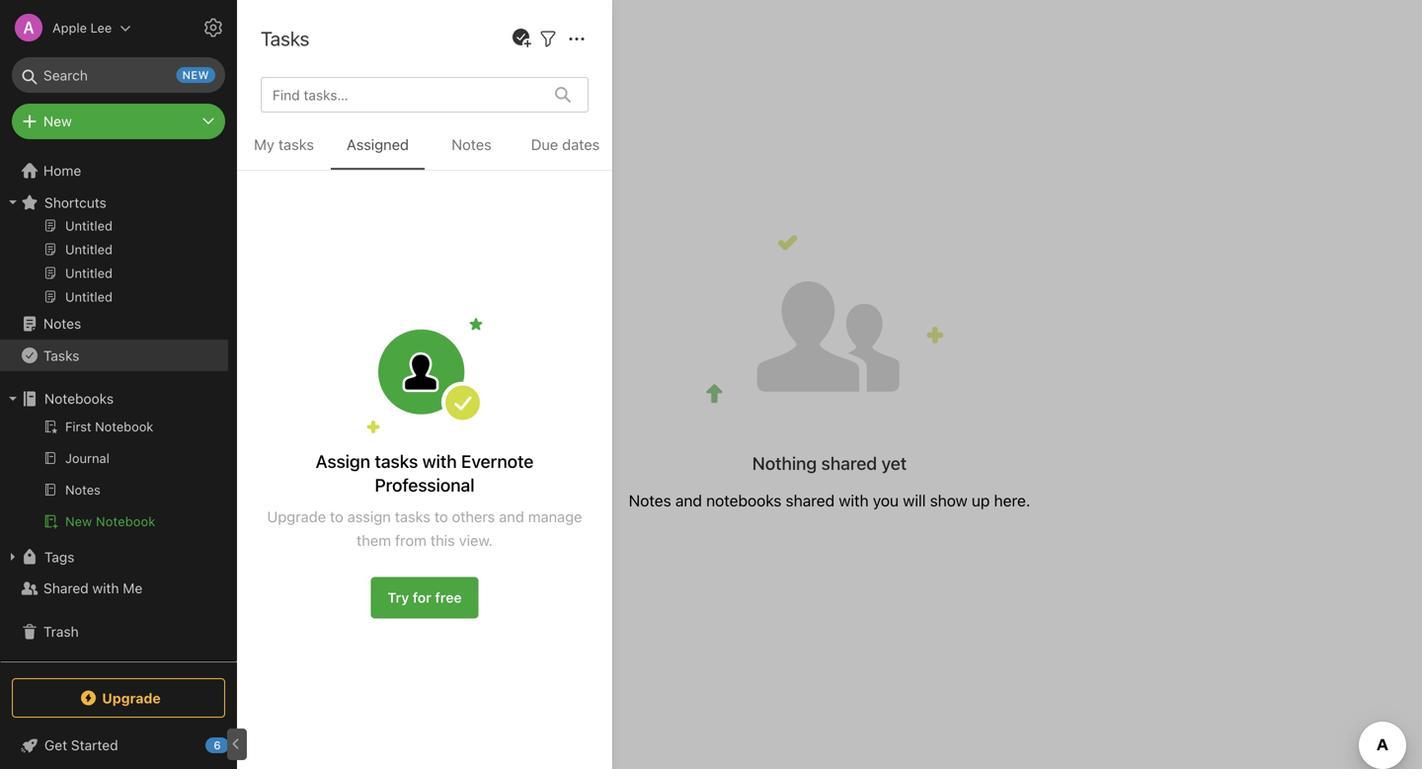 Task type: vqa. For each thing, say whether or not it's contained in the screenshot.
it on the top left of the page
no



Task type: describe. For each thing, give the bounding box(es) containing it.
upgrade button
[[12, 678, 225, 718]]

recent notes group
[[0, 51, 228, 316]]

notebooks
[[706, 491, 782, 510]]

evernote
[[461, 451, 534, 472]]

nothing
[[752, 453, 817, 474]]

notebooks
[[44, 391, 114, 407]]

Account field
[[0, 8, 132, 47]]

0 horizontal spatial me
[[123, 580, 142, 596]]

for
[[413, 590, 431, 606]]

assign tasks with evernote professional
[[316, 451, 534, 496]]

home
[[43, 162, 81, 179]]

new task image
[[510, 27, 533, 50]]

get started
[[44, 737, 118, 754]]

here.
[[994, 491, 1030, 510]]

with down tags button
[[92, 580, 119, 596]]

upgrade for upgrade
[[102, 690, 161, 706]]

apple lee
[[52, 20, 112, 35]]

get
[[44, 737, 67, 754]]

assign
[[347, 508, 391, 525]]

0 horizontal spatial shared
[[43, 580, 89, 596]]

upgrade for upgrade to assign tasks to others and manage them from this view.
[[267, 508, 326, 525]]

shortcuts
[[44, 194, 106, 211]]

professional
[[375, 475, 475, 496]]

try
[[388, 590, 409, 606]]

Search text field
[[26, 57, 211, 93]]

0 vertical spatial me
[[374, 28, 401, 51]]

1 vertical spatial shared
[[786, 491, 835, 510]]

tasks button
[[0, 340, 228, 371]]

home link
[[0, 155, 237, 187]]

trash
[[43, 624, 79, 640]]

2 to from the left
[[434, 508, 448, 525]]

shared with me element
[[237, 0, 1422, 769]]

my
[[254, 136, 274, 153]]

notes inside group
[[68, 173, 103, 188]]

from
[[395, 532, 427, 549]]

more actions and view options image
[[565, 27, 589, 51]]

started
[[71, 737, 118, 754]]

manage
[[528, 508, 582, 525]]

new notebook group
[[0, 415, 228, 541]]

notes inside "link"
[[43, 316, 81, 332]]

Find tasks… text field
[[265, 79, 543, 111]]

will
[[903, 491, 926, 510]]

recent notes
[[23, 173, 103, 188]]

shortcuts button
[[0, 187, 228, 218]]

1 horizontal spatial shared with me
[[267, 28, 401, 51]]

tags button
[[0, 541, 228, 573]]

new notebook button
[[0, 510, 228, 533]]

0 horizontal spatial shared with me
[[43, 580, 142, 596]]

them
[[357, 532, 391, 549]]

shared with me link
[[0, 573, 228, 604]]

try for free button
[[371, 577, 479, 619]]

due
[[531, 136, 558, 153]]

tasks inside upgrade to assign tasks to others and manage them from this view.
[[395, 508, 430, 525]]

notes inside button
[[452, 136, 492, 153]]

and inside shared with me element
[[675, 491, 702, 510]]

More actions and view options field
[[560, 26, 589, 51]]

tree containing home
[[0, 20, 237, 661]]

0 vertical spatial shared
[[821, 453, 877, 474]]



Task type: locate. For each thing, give the bounding box(es) containing it.
1 to from the left
[[330, 508, 343, 525]]

new inside button
[[65, 514, 92, 529]]

notes button
[[425, 132, 518, 170]]

shared with me
[[267, 28, 401, 51], [43, 580, 142, 596]]

tasks inside button
[[278, 136, 314, 153]]

1 vertical spatial tasks
[[43, 347, 79, 364]]

new inside popup button
[[43, 113, 72, 129]]

others
[[452, 508, 495, 525]]

shared
[[821, 453, 877, 474], [786, 491, 835, 510]]

this
[[430, 532, 455, 549]]

due dates
[[531, 136, 600, 153]]

tasks up 'professional'
[[375, 451, 418, 472]]

new
[[182, 69, 209, 81]]

new for new
[[43, 113, 72, 129]]

apple
[[52, 20, 87, 35]]

tasks
[[261, 27, 309, 50], [43, 347, 79, 364]]

nothing shared yet
[[752, 453, 907, 474]]

my tasks button
[[237, 132, 331, 170]]

new up home
[[43, 113, 72, 129]]

to left assign
[[330, 508, 343, 525]]

new notebook
[[65, 514, 156, 529]]

notes
[[452, 136, 492, 153], [68, 173, 103, 188], [43, 316, 81, 332], [629, 491, 671, 510]]

due dates button
[[518, 132, 612, 170]]

upgrade to assign tasks to others and manage them from this view.
[[267, 508, 582, 549]]

notebook
[[96, 514, 156, 529]]

tags
[[44, 549, 74, 565]]

me down tags button
[[123, 580, 142, 596]]

notes and notebooks shared with you will show up here.
[[629, 491, 1030, 510]]

notes link
[[0, 308, 228, 340]]

with up 'professional'
[[422, 451, 457, 472]]

upgrade up the help and learning task checklist field
[[102, 690, 161, 706]]

with inside assign tasks with evernote professional
[[422, 451, 457, 472]]

new up tags
[[65, 514, 92, 529]]

recent
[[23, 173, 64, 188]]

view.
[[459, 532, 493, 549]]

0 vertical spatial upgrade
[[267, 508, 326, 525]]

expand tags image
[[5, 549, 21, 565]]

0 horizontal spatial and
[[499, 508, 524, 525]]

notes left 'due'
[[452, 136, 492, 153]]

shared with me up find tasks… text field
[[267, 28, 401, 51]]

1 vertical spatial shared
[[43, 580, 89, 596]]

shared up notes and notebooks shared with you will show up here.
[[821, 453, 877, 474]]

0 horizontal spatial tasks
[[43, 347, 79, 364]]

me
[[374, 28, 401, 51], [123, 580, 142, 596]]

me up find tasks… text field
[[374, 28, 401, 51]]

0 vertical spatial shared with me
[[267, 28, 401, 51]]

1 horizontal spatial shared
[[267, 28, 328, 51]]

1 horizontal spatial tasks
[[261, 27, 309, 50]]

1 vertical spatial shared with me
[[43, 580, 142, 596]]

dates
[[562, 136, 600, 153]]

to
[[330, 508, 343, 525], [434, 508, 448, 525]]

my tasks
[[254, 136, 314, 153]]

new
[[43, 113, 72, 129], [65, 514, 92, 529]]

you
[[873, 491, 899, 510]]

upgrade inside popup button
[[102, 690, 161, 706]]

to up this
[[434, 508, 448, 525]]

trash link
[[0, 616, 228, 648]]

with
[[333, 28, 369, 51], [422, 451, 457, 472], [839, 491, 869, 510], [92, 580, 119, 596]]

new search field
[[26, 57, 215, 93]]

upgrade
[[267, 508, 326, 525], [102, 690, 161, 706]]

with up find tasks… text field
[[333, 28, 369, 51]]

0 horizontal spatial upgrade
[[102, 690, 161, 706]]

tasks inside button
[[43, 347, 79, 364]]

6
[[214, 739, 221, 752]]

1 horizontal spatial to
[[434, 508, 448, 525]]

shared
[[267, 28, 328, 51], [43, 580, 89, 596]]

notes up shortcuts
[[68, 173, 103, 188]]

with left you
[[839, 491, 869, 510]]

tasks up notebooks
[[43, 347, 79, 364]]

0 vertical spatial tasks
[[278, 136, 314, 153]]

filter tasks image
[[536, 27, 560, 51]]

show
[[930, 491, 968, 510]]

1 vertical spatial tasks
[[375, 451, 418, 472]]

0 vertical spatial shared
[[267, 28, 328, 51]]

Filter tasks field
[[536, 26, 560, 51]]

assigned
[[347, 136, 409, 153]]

expand notebooks image
[[5, 391, 21, 407]]

1 vertical spatial upgrade
[[102, 690, 161, 706]]

1 vertical spatial new
[[65, 514, 92, 529]]

tasks right my
[[278, 136, 314, 153]]

assigned button
[[331, 132, 425, 170]]

tree
[[0, 20, 237, 661]]

shared with me down tags button
[[43, 580, 142, 596]]

upgrade inside upgrade to assign tasks to others and manage them from this view.
[[267, 508, 326, 525]]

free
[[435, 590, 462, 606]]

assign
[[316, 451, 370, 472]]

lee
[[90, 20, 112, 35]]

Help and Learning task checklist field
[[0, 730, 237, 761]]

tasks for my
[[278, 136, 314, 153]]

and left notebooks
[[675, 491, 702, 510]]

and inside upgrade to assign tasks to others and manage them from this view.
[[499, 508, 524, 525]]

1 horizontal spatial and
[[675, 491, 702, 510]]

tasks right settings image
[[261, 27, 309, 50]]

0 vertical spatial new
[[43, 113, 72, 129]]

upgrade down assign
[[267, 508, 326, 525]]

tasks
[[278, 136, 314, 153], [375, 451, 418, 472], [395, 508, 430, 525]]

0 vertical spatial tasks
[[261, 27, 309, 50]]

shared down nothing shared yet at bottom right
[[786, 491, 835, 510]]

2 vertical spatial tasks
[[395, 508, 430, 525]]

up
[[972, 491, 990, 510]]

and right 'others'
[[499, 508, 524, 525]]

new for new notebook
[[65, 514, 92, 529]]

try for free
[[388, 590, 462, 606]]

notes inside shared with me element
[[629, 491, 671, 510]]

1 vertical spatial me
[[123, 580, 142, 596]]

0 horizontal spatial to
[[330, 508, 343, 525]]

click to collapse image
[[230, 733, 244, 756]]

settings image
[[201, 16, 225, 40]]

new button
[[12, 104, 225, 139]]

shared right settings image
[[267, 28, 328, 51]]

1 horizontal spatial upgrade
[[267, 508, 326, 525]]

1 horizontal spatial me
[[374, 28, 401, 51]]

shared down tags
[[43, 580, 89, 596]]

notes up tasks button
[[43, 316, 81, 332]]

tasks for assign
[[375, 451, 418, 472]]

tasks inside assign tasks with evernote professional
[[375, 451, 418, 472]]

notes left notebooks
[[629, 491, 671, 510]]

notebooks link
[[0, 383, 228, 415]]

yet
[[881, 453, 907, 474]]

and
[[675, 491, 702, 510], [499, 508, 524, 525]]

tasks up from
[[395, 508, 430, 525]]



